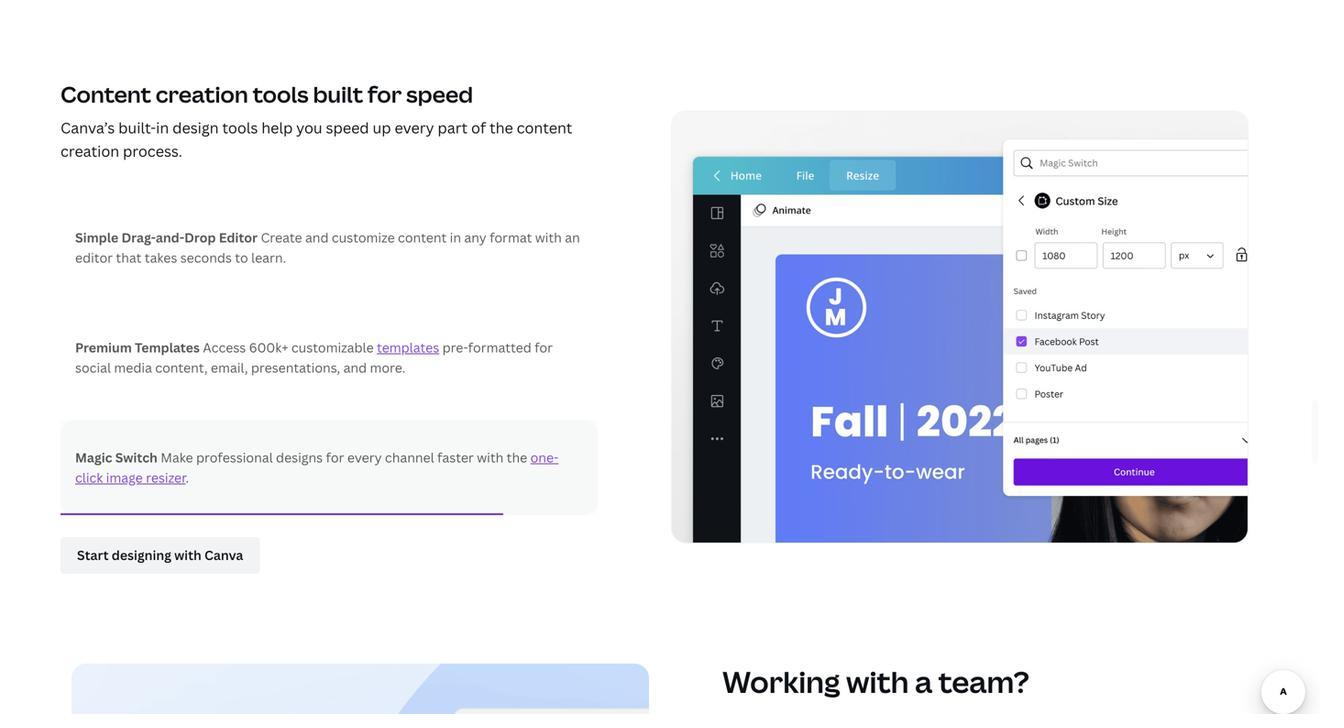 Task type: describe. For each thing, give the bounding box(es) containing it.
takes
[[145, 249, 177, 266]]

switch
[[115, 449, 158, 466]]

1 vertical spatial the
[[507, 449, 527, 466]]

and inside "pre-formatted for social media content, email, presentations, and more."
[[343, 359, 367, 376]]

to
[[235, 249, 248, 266]]

up
[[373, 118, 391, 138]]

with inside create and customize content in any format with an editor that takes seconds to learn.
[[535, 229, 562, 246]]

pre-
[[442, 339, 468, 356]]

learn.
[[251, 249, 286, 266]]

1 vertical spatial tools
[[222, 118, 258, 138]]

working
[[722, 662, 840, 702]]

customize
[[332, 229, 395, 246]]

content inside create and customize content in any format with an editor that takes seconds to learn.
[[398, 229, 447, 246]]

presentations,
[[251, 359, 340, 376]]

help
[[261, 118, 293, 138]]

more.
[[370, 359, 405, 376]]

0 horizontal spatial every
[[347, 449, 382, 466]]

process.
[[123, 141, 182, 161]]

of
[[471, 118, 486, 138]]

1 horizontal spatial creation
[[156, 79, 248, 109]]

that
[[116, 249, 142, 266]]

0 horizontal spatial speed
[[326, 118, 369, 138]]

in inside create and customize content in any format with an editor that takes seconds to learn.
[[450, 229, 461, 246]]

customizable
[[291, 339, 374, 356]]

one-
[[530, 449, 559, 466]]

an
[[565, 229, 580, 246]]

editor
[[75, 249, 113, 266]]

image
[[106, 469, 143, 486]]

canva's
[[61, 118, 115, 138]]

templates
[[135, 339, 200, 356]]

pre-formatted for social media content, email, presentations, and more.
[[75, 339, 553, 376]]

and inside create and customize content in any format with an editor that takes seconds to learn.
[[305, 229, 329, 246]]

working with a team?
[[722, 662, 1029, 702]]

2 vertical spatial for
[[326, 449, 344, 466]]

access
[[203, 339, 246, 356]]

part
[[438, 118, 468, 138]]

create and customize content in any format with an editor that takes seconds to learn.
[[75, 229, 580, 266]]

faster
[[437, 449, 474, 466]]

simple drag-and-drop editor
[[75, 229, 258, 246]]

resizer
[[146, 469, 186, 486]]

you
[[296, 118, 322, 138]]

0 vertical spatial tools
[[253, 79, 309, 109]]

templates link
[[377, 339, 439, 356]]

the inside content creation tools built for speed canva's built-in design tools help you speed up every part of the content creation process.
[[490, 118, 513, 138]]



Task type: vqa. For each thing, say whether or not it's contained in the screenshot.
group
no



Task type: locate. For each thing, give the bounding box(es) containing it.
content,
[[155, 359, 208, 376]]

editor
[[219, 229, 258, 246]]

content
[[517, 118, 572, 138], [398, 229, 447, 246]]

0 vertical spatial for
[[368, 79, 402, 109]]

formatted
[[468, 339, 531, 356]]

2 vertical spatial with
[[846, 662, 909, 702]]

with right the faster
[[477, 449, 504, 466]]

drop
[[184, 229, 216, 246]]

1 vertical spatial every
[[347, 449, 382, 466]]

0 vertical spatial content
[[517, 118, 572, 138]]

0 horizontal spatial and
[[305, 229, 329, 246]]

drag-
[[121, 229, 156, 246]]

magic
[[75, 449, 112, 466]]

creation
[[156, 79, 248, 109], [61, 141, 119, 161]]

for right formatted
[[535, 339, 553, 356]]

magic switch make professional designs for every channel faster with the
[[75, 449, 530, 466]]

the right of
[[490, 118, 513, 138]]

0 vertical spatial in
[[156, 118, 169, 138]]

channel
[[385, 449, 434, 466]]

with
[[535, 229, 562, 246], [477, 449, 504, 466], [846, 662, 909, 702]]

tools up help
[[253, 79, 309, 109]]

templates
[[377, 339, 439, 356]]

600k+
[[249, 339, 288, 356]]

social
[[75, 359, 111, 376]]

team?
[[938, 662, 1029, 702]]

1 horizontal spatial every
[[395, 118, 434, 138]]

creation up design
[[156, 79, 248, 109]]

and
[[305, 229, 329, 246], [343, 359, 367, 376]]

and right 'create'
[[305, 229, 329, 246]]

with left an
[[535, 229, 562, 246]]

1 vertical spatial and
[[343, 359, 367, 376]]

content inside content creation tools built for speed canva's built-in design tools help you speed up every part of the content creation process.
[[517, 118, 572, 138]]

speed
[[406, 79, 473, 109], [326, 118, 369, 138]]

every
[[395, 118, 434, 138], [347, 449, 382, 466]]

for right designs
[[326, 449, 344, 466]]

one- click image resizer
[[75, 449, 559, 486]]

1 vertical spatial speed
[[326, 118, 369, 138]]

speed up part
[[406, 79, 473, 109]]

content right of
[[517, 118, 572, 138]]

every inside content creation tools built for speed canva's built-in design tools help you speed up every part of the content creation process.
[[395, 118, 434, 138]]

in up process.
[[156, 118, 169, 138]]

1 horizontal spatial speed
[[406, 79, 473, 109]]

1 vertical spatial content
[[398, 229, 447, 246]]

for
[[368, 79, 402, 109], [535, 339, 553, 356], [326, 449, 344, 466]]

1 vertical spatial in
[[450, 229, 461, 246]]

media
[[114, 359, 152, 376]]

create
[[261, 229, 302, 246]]

1 horizontal spatial and
[[343, 359, 367, 376]]

0 horizontal spatial creation
[[61, 141, 119, 161]]

every left channel
[[347, 449, 382, 466]]

0 vertical spatial the
[[490, 118, 513, 138]]

2 horizontal spatial with
[[846, 662, 909, 702]]

0 vertical spatial creation
[[156, 79, 248, 109]]

0 vertical spatial every
[[395, 118, 434, 138]]

format
[[490, 229, 532, 246]]

click
[[75, 469, 103, 486]]

tools
[[253, 79, 309, 109], [222, 118, 258, 138]]

any
[[464, 229, 487, 246]]

for inside content creation tools built for speed canva's built-in design tools help you speed up every part of the content creation process.
[[368, 79, 402, 109]]

0 vertical spatial and
[[305, 229, 329, 246]]

premium templates access 600k+ customizable templates
[[75, 339, 439, 356]]

1 vertical spatial for
[[535, 339, 553, 356]]

designs
[[276, 449, 323, 466]]

one- click image resizer link
[[75, 449, 559, 486]]

0 vertical spatial speed
[[406, 79, 473, 109]]

the
[[490, 118, 513, 138], [507, 449, 527, 466]]

a
[[915, 662, 932, 702]]

content creation tools built for speed canva's built-in design tools help you speed up every part of the content creation process.
[[61, 79, 572, 161]]

and down customizable
[[343, 359, 367, 376]]

with left "a"
[[846, 662, 909, 702]]

0 horizontal spatial content
[[398, 229, 447, 246]]

creation down the 'canva's'
[[61, 141, 119, 161]]

1 horizontal spatial in
[[450, 229, 461, 246]]

content
[[61, 79, 151, 109]]

0 horizontal spatial with
[[477, 449, 504, 466]]

0 horizontal spatial in
[[156, 118, 169, 138]]

in left any at left
[[450, 229, 461, 246]]

speed left up
[[326, 118, 369, 138]]

and-
[[156, 229, 184, 246]]

the left one-
[[507, 449, 527, 466]]

in inside content creation tools built for speed canva's built-in design tools help you speed up every part of the content creation process.
[[156, 118, 169, 138]]

built-
[[118, 118, 156, 138]]

1 horizontal spatial content
[[517, 118, 572, 138]]

premium
[[75, 339, 132, 356]]

1 horizontal spatial for
[[368, 79, 402, 109]]

every right up
[[395, 118, 434, 138]]

for up up
[[368, 79, 402, 109]]

simple
[[75, 229, 118, 246]]

in
[[156, 118, 169, 138], [450, 229, 461, 246]]

1 vertical spatial creation
[[61, 141, 119, 161]]

0 vertical spatial with
[[535, 229, 562, 246]]

seconds
[[180, 249, 232, 266]]

1 horizontal spatial with
[[535, 229, 562, 246]]

.
[[186, 469, 189, 486]]

for inside "pre-formatted for social media content, email, presentations, and more."
[[535, 339, 553, 356]]

content left any at left
[[398, 229, 447, 246]]

professional
[[196, 449, 273, 466]]

0 horizontal spatial for
[[326, 449, 344, 466]]

2 horizontal spatial for
[[535, 339, 553, 356]]

tools left help
[[222, 118, 258, 138]]

design
[[172, 118, 219, 138]]

email,
[[211, 359, 248, 376]]

make
[[161, 449, 193, 466]]

1 vertical spatial with
[[477, 449, 504, 466]]

built
[[313, 79, 363, 109]]



